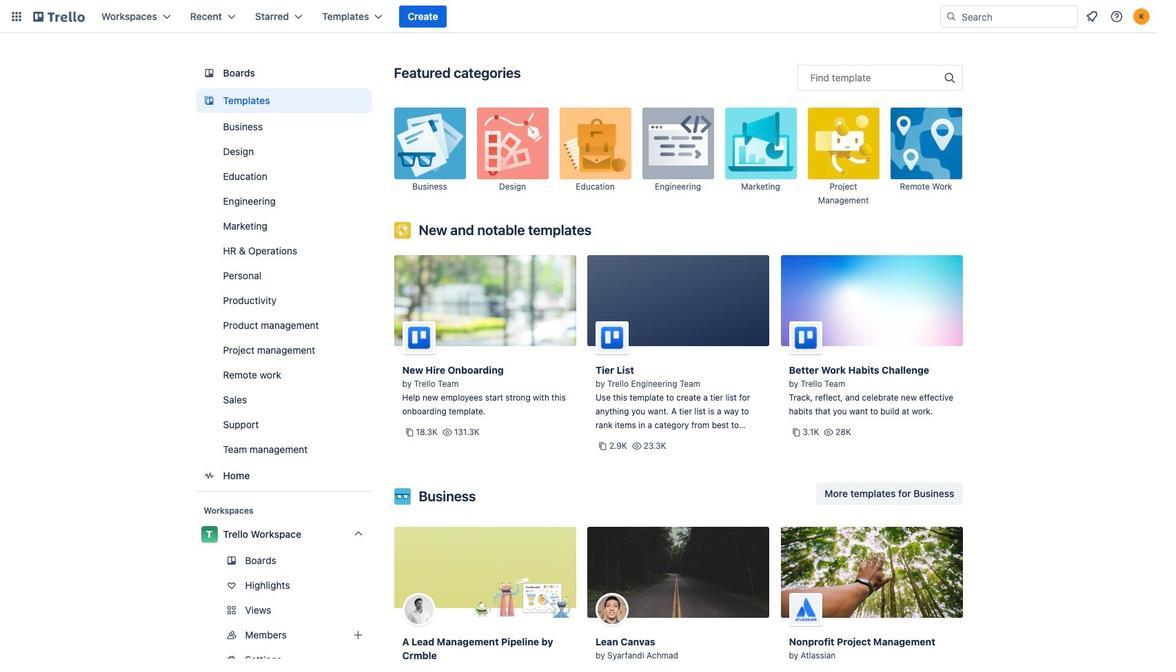 Task type: vqa. For each thing, say whether or not it's contained in the screenshot.
second trello team icon from right
yes



Task type: locate. For each thing, give the bounding box(es) containing it.
project management icon image
[[808, 108, 880, 179]]

0 vertical spatial business icon image
[[394, 108, 466, 179]]

primary element
[[0, 0, 1159, 33]]

add image
[[350, 627, 367, 644]]

trello engineering team image
[[596, 321, 629, 355]]

trello team image
[[403, 321, 436, 355]]

board image
[[201, 65, 218, 81]]

Search field
[[958, 6, 1078, 27]]

remote work icon image
[[891, 108, 963, 179]]

switch to… image
[[10, 10, 23, 23]]

1 business icon image from the top
[[394, 108, 466, 179]]

1 vertical spatial business icon image
[[394, 488, 411, 505]]

search image
[[946, 11, 958, 22]]

None field
[[798, 65, 963, 91]]

engineering icon image
[[643, 108, 714, 179]]

business icon image
[[394, 108, 466, 179], [394, 488, 411, 505]]



Task type: describe. For each thing, give the bounding box(es) containing it.
design icon image
[[477, 108, 549, 179]]

back to home image
[[33, 6, 85, 28]]

trello team image
[[790, 321, 823, 355]]

marketing icon image
[[725, 108, 797, 179]]

0 notifications image
[[1084, 8, 1101, 25]]

template board image
[[201, 92, 218, 109]]

toni, founder @ crmble image
[[403, 593, 436, 626]]

home image
[[201, 468, 218, 484]]

syarfandi achmad image
[[596, 593, 629, 626]]

open information menu image
[[1111, 10, 1124, 23]]

kendallparks02 (kendallparks02) image
[[1134, 8, 1151, 25]]

2 business icon image from the top
[[394, 488, 411, 505]]

atlassian image
[[790, 593, 823, 626]]

education icon image
[[560, 108, 632, 179]]



